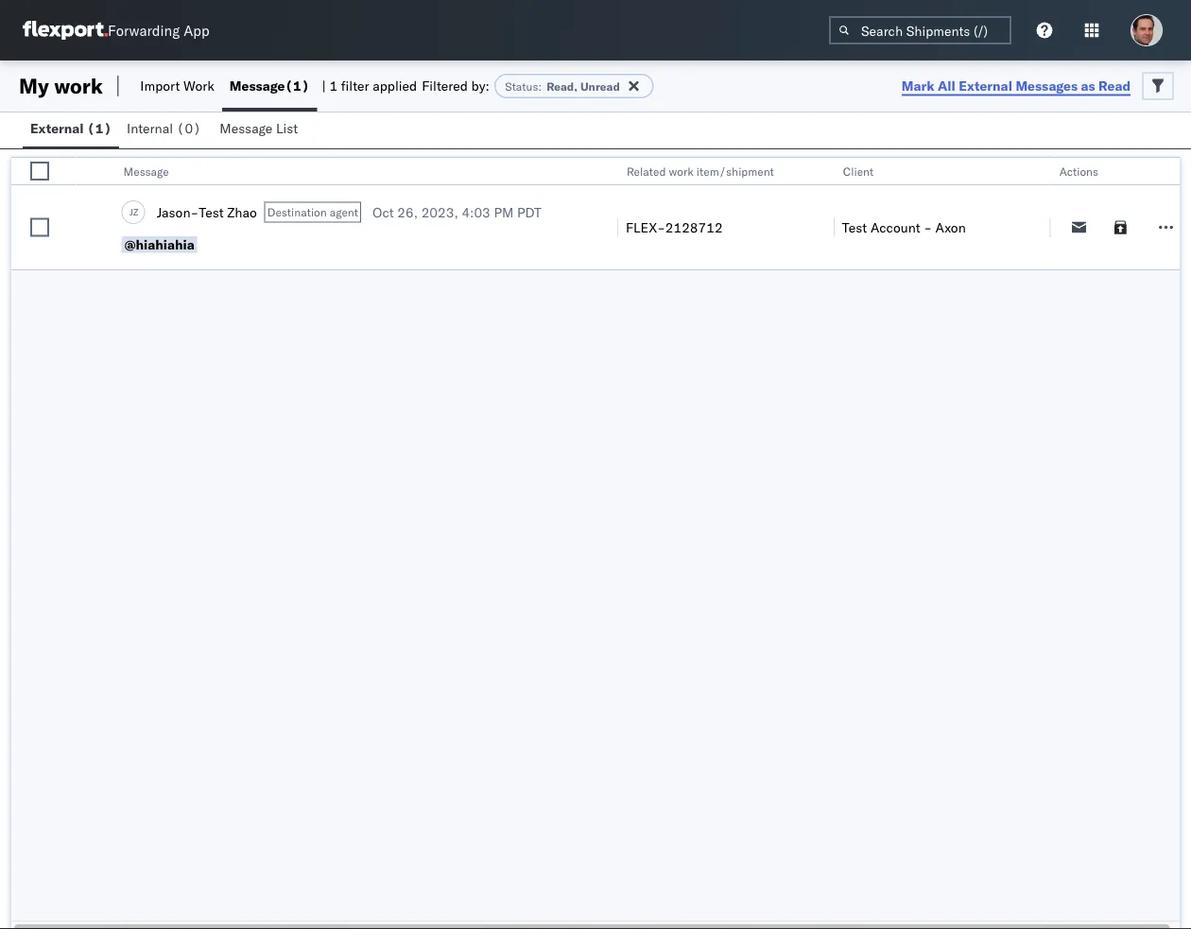 Task type: locate. For each thing, give the bounding box(es) containing it.
|
[[322, 78, 326, 94]]

2128712
[[665, 219, 723, 235]]

destination
[[267, 205, 327, 219]]

test account - axon
[[842, 219, 966, 235]]

message left list
[[220, 120, 273, 137]]

test left account
[[842, 219, 867, 235]]

client
[[843, 164, 874, 178]]

1 horizontal spatial test
[[842, 219, 867, 235]]

1 vertical spatial external
[[30, 120, 84, 137]]

work up external (1)
[[54, 73, 103, 99]]

0 horizontal spatial work
[[54, 73, 103, 99]]

message list
[[220, 120, 298, 137]]

external inside 'button'
[[30, 120, 84, 137]]

0 horizontal spatial external
[[30, 120, 84, 137]]

1 horizontal spatial (1)
[[285, 78, 310, 94]]

message for (1)
[[230, 78, 285, 94]]

message inside button
[[220, 120, 273, 137]]

z
[[133, 206, 138, 218]]

read
[[1099, 77, 1131, 94]]

resize handle column header for related work item/shipment
[[811, 158, 834, 271]]

3 resize handle column header from the left
[[811, 158, 834, 271]]

1 vertical spatial message
[[220, 120, 273, 137]]

| 1 filter applied filtered by:
[[322, 78, 490, 94]]

forwarding app link
[[23, 21, 210, 40]]

message up message list
[[230, 78, 285, 94]]

1 horizontal spatial work
[[669, 164, 694, 178]]

message
[[230, 78, 285, 94], [220, 120, 273, 137], [124, 164, 169, 178]]

external
[[959, 77, 1012, 94], [30, 120, 84, 137]]

flex-
[[626, 219, 665, 235]]

4 resize handle column header from the left
[[1027, 158, 1050, 271]]

resize handle column header for actions
[[1157, 158, 1180, 271]]

internal
[[127, 120, 173, 137]]

(1) left "internal"
[[87, 120, 112, 137]]

work
[[54, 73, 103, 99], [669, 164, 694, 178]]

1 horizontal spatial external
[[959, 77, 1012, 94]]

axon
[[936, 219, 966, 235]]

message up z
[[124, 164, 169, 178]]

(1) inside 'button'
[[87, 120, 112, 137]]

filter
[[341, 78, 369, 94]]

2 resize handle column header from the left
[[595, 158, 617, 271]]

related work item/shipment
[[627, 164, 774, 178]]

destination agent
[[267, 205, 358, 219]]

test left zhao
[[199, 204, 224, 220]]

work right related
[[669, 164, 694, 178]]

all
[[938, 77, 956, 94]]

external down my work
[[30, 120, 84, 137]]

(1)
[[285, 78, 310, 94], [87, 120, 112, 137]]

j z
[[129, 206, 138, 218]]

(1) left |
[[285, 78, 310, 94]]

-
[[924, 219, 932, 235]]

5 resize handle column header from the left
[[1157, 158, 1180, 271]]

message (1)
[[230, 78, 310, 94]]

test
[[199, 204, 224, 220], [842, 219, 867, 235]]

None checkbox
[[30, 162, 49, 181], [30, 218, 49, 237], [30, 162, 49, 181], [30, 218, 49, 237]]

flex- 2128712
[[626, 219, 723, 235]]

0 vertical spatial work
[[54, 73, 103, 99]]

read,
[[547, 79, 578, 93]]

resize handle column header
[[54, 158, 76, 271], [595, 158, 617, 271], [811, 158, 834, 271], [1027, 158, 1050, 271], [1157, 158, 1180, 271]]

0 vertical spatial (1)
[[285, 78, 310, 94]]

pdt
[[517, 204, 541, 220]]

Search Shipments (/) text field
[[829, 16, 1012, 44]]

jason-
[[157, 204, 199, 220]]

import
[[140, 78, 180, 94]]

external right all
[[959, 77, 1012, 94]]

0 vertical spatial message
[[230, 78, 285, 94]]

1 vertical spatial (1)
[[87, 120, 112, 137]]

0 horizontal spatial (1)
[[87, 120, 112, 137]]

(1) for external (1)
[[87, 120, 112, 137]]

oct
[[372, 204, 394, 220]]

message for list
[[220, 120, 273, 137]]

status
[[505, 79, 538, 93]]

1 vertical spatial work
[[669, 164, 694, 178]]

1 resize handle column header from the left
[[54, 158, 76, 271]]

1
[[329, 78, 338, 94]]

unread
[[580, 79, 620, 93]]

pm
[[494, 204, 514, 220]]

applied
[[373, 78, 417, 94]]

mark all external messages as read
[[902, 77, 1131, 94]]



Task type: vqa. For each thing, say whether or not it's contained in the screenshot.
the Details
no



Task type: describe. For each thing, give the bounding box(es) containing it.
import work
[[140, 78, 214, 94]]

status : read, unread
[[505, 79, 620, 93]]

resize handle column header for client
[[1027, 158, 1050, 271]]

flexport. image
[[23, 21, 108, 40]]

:
[[538, 79, 542, 93]]

2 vertical spatial message
[[124, 164, 169, 178]]

actions
[[1059, 164, 1099, 178]]

agent
[[330, 205, 358, 219]]

jason-test zhao
[[157, 204, 257, 220]]

item/shipment
[[697, 164, 774, 178]]

work
[[183, 78, 214, 94]]

zhao
[[227, 204, 257, 220]]

external (1) button
[[23, 112, 119, 148]]

(0)
[[177, 120, 201, 137]]

@hiahiahia
[[124, 236, 194, 253]]

work for my
[[54, 73, 103, 99]]

import work button
[[133, 61, 222, 112]]

(1) for message (1)
[[285, 78, 310, 94]]

0 horizontal spatial test
[[199, 204, 224, 220]]

forwarding
[[108, 21, 180, 39]]

2023,
[[421, 204, 458, 220]]

j
[[129, 206, 133, 218]]

my
[[19, 73, 49, 99]]

0 vertical spatial external
[[959, 77, 1012, 94]]

4:03
[[462, 204, 490, 220]]

as
[[1081, 77, 1095, 94]]

external (1)
[[30, 120, 112, 137]]

list
[[276, 120, 298, 137]]

account
[[871, 219, 920, 235]]

app
[[184, 21, 210, 39]]

messages
[[1016, 77, 1078, 94]]

my work
[[19, 73, 103, 99]]

internal (0)
[[127, 120, 201, 137]]

message list button
[[212, 112, 309, 148]]

internal (0) button
[[119, 112, 212, 148]]

work for related
[[669, 164, 694, 178]]

mark
[[902, 77, 935, 94]]

forwarding app
[[108, 21, 210, 39]]

by:
[[471, 78, 490, 94]]

filtered
[[422, 78, 468, 94]]

related
[[627, 164, 666, 178]]

resize handle column header for message
[[595, 158, 617, 271]]

26,
[[397, 204, 418, 220]]

oct 26, 2023, 4:03 pm pdt
[[372, 204, 541, 220]]



